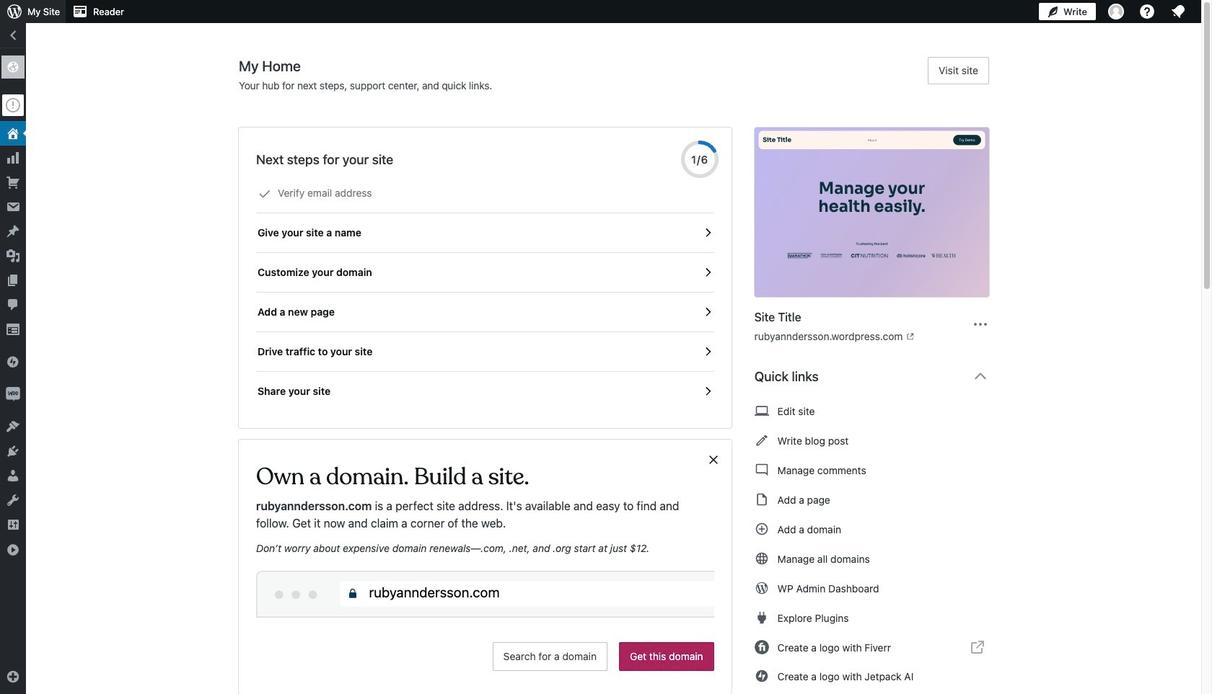 Task type: describe. For each thing, give the bounding box(es) containing it.
1 task enabled image from the top
[[701, 227, 714, 240]]

mode_comment image
[[755, 462, 769, 479]]

help image
[[1139, 3, 1156, 20]]

more options for site site title image
[[972, 316, 989, 333]]

launchpad checklist element
[[256, 174, 714, 411]]

1 img image from the top
[[6, 355, 20, 369]]

dismiss domain name promotion image
[[707, 452, 720, 469]]

2 img image from the top
[[6, 388, 20, 402]]



Task type: locate. For each thing, give the bounding box(es) containing it.
1 task enabled image from the top
[[701, 306, 714, 319]]

edit image
[[755, 432, 769, 450]]

0 vertical spatial img image
[[6, 355, 20, 369]]

2 task enabled image from the top
[[701, 266, 714, 279]]

0 vertical spatial task enabled image
[[701, 227, 714, 240]]

2 task enabled image from the top
[[701, 346, 714, 359]]

1 vertical spatial task enabled image
[[701, 346, 714, 359]]

1 vertical spatial task enabled image
[[701, 266, 714, 279]]

img image
[[6, 355, 20, 369], [6, 388, 20, 402]]

2 vertical spatial task enabled image
[[701, 385, 714, 398]]

task enabled image
[[701, 306, 714, 319], [701, 346, 714, 359], [701, 385, 714, 398]]

my profile image
[[1108, 4, 1124, 19]]

0 vertical spatial task enabled image
[[701, 306, 714, 319]]

3 task enabled image from the top
[[701, 385, 714, 398]]

laptop image
[[755, 403, 769, 420]]

progress bar
[[681, 141, 719, 178]]

1 vertical spatial img image
[[6, 388, 20, 402]]

manage your notifications image
[[1170, 3, 1187, 20]]

insert_drive_file image
[[755, 491, 769, 509]]

main content
[[239, 57, 1001, 695]]

task enabled image
[[701, 227, 714, 240], [701, 266, 714, 279]]



Task type: vqa. For each thing, say whether or not it's contained in the screenshot.
edit image
yes



